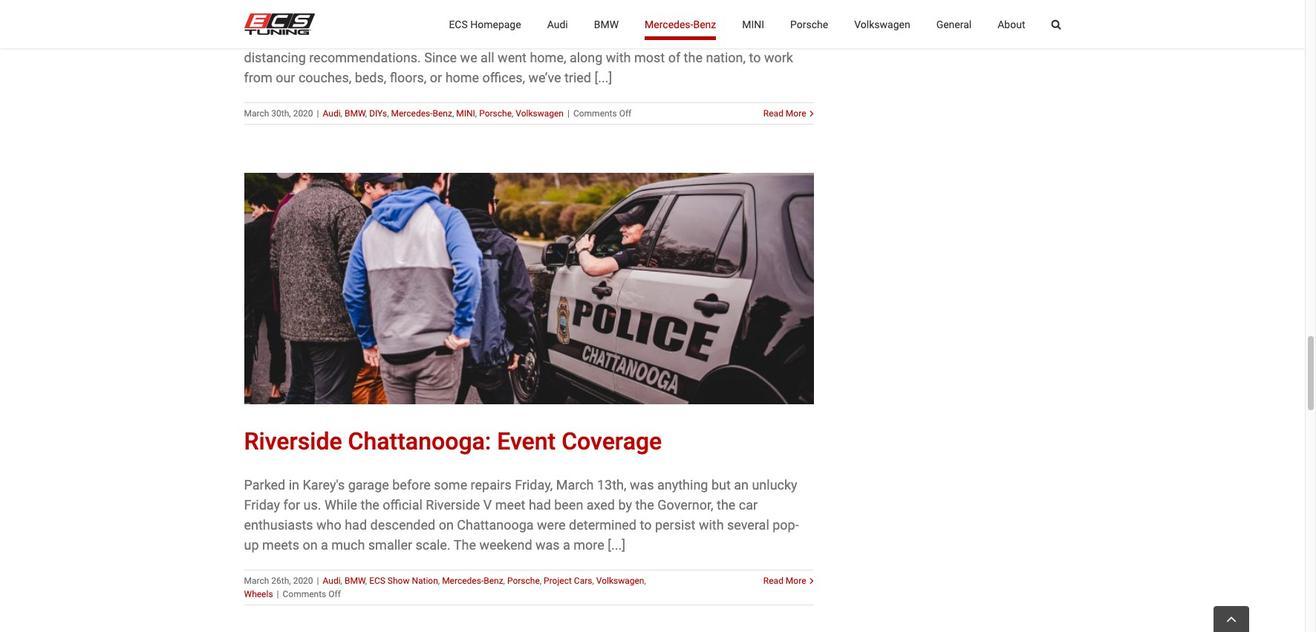 Task type: describe. For each thing, give the bounding box(es) containing it.
| right 26th,
[[317, 576, 319, 587]]

general
[[936, 18, 972, 30]]

the
[[454, 538, 476, 553]]

0 vertical spatial porsche link
[[790, 0, 828, 48]]

0 horizontal spatial had
[[345, 518, 367, 533]]

descended
[[370, 518, 435, 533]]

home
[[445, 70, 479, 85]]

riverside chattanooga: event coverage image
[[244, 173, 814, 405]]

from
[[244, 70, 272, 85]]

tried
[[564, 70, 591, 85]]

bmw link for mini
[[345, 108, 365, 119]]

distancing
[[244, 50, 306, 65]]

with left only
[[630, 10, 655, 25]]

1 horizontal spatial mini link
[[742, 0, 764, 48]]

1 horizontal spatial ecs
[[449, 18, 468, 30]]

by
[[618, 498, 632, 513]]

0 vertical spatial porsche
[[790, 18, 828, 30]]

with inside parked in karey's garage before some repairs friday, march 13th, was anything but an unlucky friday for us. while the official riverside v meet had been axed by the governor, the car enthusiasts who had descended on chattanooga were determined to persist with several pop- up meets on a much smaller scale. the weekend was a more [...]
[[699, 518, 724, 533]]

us.
[[303, 498, 321, 513]]

home,
[[530, 50, 566, 65]]

friday,
[[515, 478, 553, 493]]

governor,
[[658, 498, 714, 513]]

repairs
[[471, 478, 512, 493]]

garage
[[348, 478, 389, 493]]

0 horizontal spatial riverside
[[244, 428, 342, 456]]

the down but
[[717, 498, 736, 513]]

coverage
[[562, 428, 662, 456]]

[...] for tried
[[595, 70, 612, 85]]

it's been almost two weeks since we all self-isolated here at ecs, with only our essential distribution center staff working in modified shifts in the building to comply with social distancing recommendations. since we all went home, along with most of the nation, to work from our couches, beds, floors, or home offices, we've tried [...]
[[244, 10, 793, 85]]

1 horizontal spatial we
[[460, 50, 477, 65]]

show
[[388, 576, 410, 587]]

0 horizontal spatial mini
[[456, 108, 475, 119]]

13th,
[[597, 478, 627, 493]]

it's
[[244, 10, 261, 25]]

ecs,
[[600, 10, 627, 25]]

v
[[483, 498, 492, 513]]

chattanooga:
[[348, 428, 491, 456]]

we've
[[528, 70, 561, 85]]

anything
[[657, 478, 708, 493]]

0 vertical spatial volkswagen link
[[854, 0, 910, 48]]

up
[[244, 538, 259, 553]]

modified
[[451, 30, 503, 45]]

official
[[383, 498, 423, 513]]

two
[[341, 10, 363, 25]]

0 vertical spatial bmw link
[[594, 0, 619, 48]]

floors,
[[390, 70, 427, 85]]

march for march 30th, 2020 | audi , bmw , diys , mercedes-benz , mini , porsche , volkswagen | comments off
[[244, 108, 269, 119]]

weeks
[[366, 10, 404, 25]]

mercedes-benz link for porsche
[[391, 108, 452, 119]]

friday
[[244, 498, 280, 513]]

volkswagen link for project cars
[[596, 576, 644, 587]]

or
[[430, 70, 442, 85]]

2 horizontal spatial volkswagen
[[854, 18, 910, 30]]

pop-
[[773, 518, 799, 533]]

karey's
[[303, 478, 345, 493]]

project cars link
[[544, 576, 592, 587]]

before
[[392, 478, 431, 493]]

axed
[[587, 498, 615, 513]]

2020 for 26th,
[[293, 576, 313, 587]]

enthusiasts
[[244, 518, 313, 533]]

while
[[325, 498, 357, 513]]

parked
[[244, 478, 285, 493]]

0 vertical spatial all
[[463, 10, 477, 25]]

social
[[720, 30, 755, 45]]

mercedes-benz link for project cars
[[442, 576, 503, 587]]

but
[[711, 478, 731, 493]]

been inside parked in karey's garage before some repairs friday, march 13th, was anything but an unlucky friday for us. while the official riverside v meet had been axed by the governor, the car enthusiasts who had descended on chattanooga were determined to persist with several pop- up meets on a much smaller scale. the weekend was a more [...]
[[554, 498, 583, 513]]

scale.
[[416, 538, 451, 553]]

porsche for off
[[479, 108, 512, 119]]

1 horizontal spatial in
[[437, 30, 448, 45]]

wheels link
[[244, 590, 273, 600]]

shifts
[[506, 30, 540, 45]]

mercedes-benz
[[645, 18, 716, 30]]

smaller
[[368, 538, 412, 553]]

self-
[[480, 10, 505, 25]]

beds,
[[355, 70, 386, 85]]

almost
[[296, 10, 338, 25]]

read for project cars
[[763, 576, 784, 587]]

more for porsche
[[786, 108, 806, 119]]

only
[[659, 10, 683, 25]]

with down building
[[606, 50, 631, 65]]

| down 26th,
[[277, 590, 279, 600]]

at
[[585, 10, 597, 25]]

riverside chattanooga: event coverage link
[[244, 428, 662, 456]]

benz inside march 26th, 2020 | audi , bmw , ecs show nation , mercedes-benz , porsche , project cars , volkswagen , wheels | comments off
[[484, 576, 503, 587]]

march 30th, 2020 | audi , bmw , diys , mercedes-benz , mini , porsche , volkswagen | comments off
[[244, 108, 632, 119]]

0 vertical spatial to
[[629, 30, 641, 45]]

2 a from the left
[[563, 538, 570, 553]]

comments inside march 26th, 2020 | audi , bmw , ecs show nation , mercedes-benz , porsche , project cars , volkswagen , wheels | comments off
[[283, 590, 326, 600]]

the right by
[[635, 498, 654, 513]]

to inside parked in karey's garage before some repairs friday, march 13th, was anything but an unlucky friday for us. while the official riverside v meet had been axed by the governor, the car enthusiasts who had descended on chattanooga were determined to persist with several pop- up meets on a much smaller scale. the weekend was a more [...]
[[640, 518, 652, 533]]

more for project cars
[[786, 576, 806, 587]]

nation,
[[706, 50, 746, 65]]

been inside it's been almost two weeks since we all self-isolated here at ecs, with only our essential distribution center staff working in modified shifts in the building to comply with social distancing recommendations. since we all went home, along with most of the nation, to work from our couches, beds, floors, or home offices, we've tried [...]
[[264, 10, 293, 25]]

2020 for 30th,
[[293, 108, 313, 119]]

0 vertical spatial off
[[619, 108, 632, 119]]

since
[[407, 10, 439, 25]]

bmw for march 26th, 2020 | audi , bmw , ecs show nation , mercedes-benz , porsche , project cars , volkswagen , wheels | comments off
[[345, 576, 365, 587]]

homepage
[[470, 18, 521, 30]]

ecs inside march 26th, 2020 | audi , bmw , ecs show nation , mercedes-benz , porsche , project cars , volkswagen , wheels | comments off
[[369, 576, 385, 587]]

wheels
[[244, 590, 273, 600]]

unlucky
[[752, 478, 797, 493]]

event
[[497, 428, 556, 456]]

some
[[434, 478, 467, 493]]

along
[[570, 50, 603, 65]]

several
[[727, 518, 769, 533]]

who
[[316, 518, 341, 533]]

1 vertical spatial mercedes-
[[391, 108, 433, 119]]

0 vertical spatial audi
[[547, 18, 568, 30]]

mercedes- inside "link"
[[645, 18, 693, 30]]

determined
[[569, 518, 637, 533]]

1 horizontal spatial comments
[[573, 108, 617, 119]]

30th,
[[271, 108, 291, 119]]

of
[[668, 50, 680, 65]]



Task type: locate. For each thing, give the bounding box(es) containing it.
0 vertical spatial been
[[264, 10, 293, 25]]

read more for project cars
[[763, 576, 806, 587]]

bmw
[[594, 18, 619, 30], [345, 108, 365, 119], [345, 576, 365, 587]]

audi for march 30th, 2020 | audi , bmw , diys , mercedes-benz , mini , porsche , volkswagen | comments off
[[323, 108, 341, 119]]

nation
[[412, 576, 438, 587]]

0 vertical spatial mini link
[[742, 0, 764, 48]]

been left axed
[[554, 498, 583, 513]]

we
[[442, 10, 460, 25], [460, 50, 477, 65]]

bmw inside march 26th, 2020 | audi , bmw , ecs show nation , mercedes-benz , porsche , project cars , volkswagen , wheels | comments off
[[345, 576, 365, 587]]

bmw down much
[[345, 576, 365, 587]]

went
[[498, 50, 527, 65]]

march up wheels
[[244, 576, 269, 587]]

1 vertical spatial benz
[[433, 108, 452, 119]]

riverside inside parked in karey's garage before some repairs friday, march 13th, was anything but an unlucky friday for us. while the official riverside v meet had been axed by the governor, the car enthusiasts who had descended on chattanooga were determined to persist with several pop- up meets on a much smaller scale. the weekend was a more [...]
[[426, 498, 480, 513]]

volkswagen link
[[854, 0, 910, 48], [516, 108, 564, 119], [596, 576, 644, 587]]

[...] for more
[[608, 538, 625, 553]]

1 horizontal spatial been
[[554, 498, 583, 513]]

1 horizontal spatial volkswagen
[[596, 576, 644, 587]]

| down couches,
[[317, 108, 319, 119]]

audi left at
[[547, 18, 568, 30]]

2 vertical spatial audi
[[323, 576, 341, 587]]

0 horizontal spatial our
[[276, 70, 295, 85]]

| down tried
[[567, 108, 570, 119]]

off inside march 26th, 2020 | audi , bmw , ecs show nation , mercedes-benz , porsche , project cars , volkswagen , wheels | comments off
[[328, 590, 341, 600]]

read more link
[[763, 107, 806, 120], [763, 575, 806, 588]]

bmw link down much
[[345, 576, 365, 587]]

1 a from the left
[[321, 538, 328, 553]]

0 vertical spatial we
[[442, 10, 460, 25]]

2 horizontal spatial in
[[543, 30, 554, 45]]

bmw link left diys link on the left
[[345, 108, 365, 119]]

mercedes-benz link
[[645, 0, 716, 48], [391, 108, 452, 119], [442, 576, 503, 587]]

2 vertical spatial bmw
[[345, 576, 365, 587]]

1 horizontal spatial our
[[687, 10, 706, 25]]

car
[[739, 498, 758, 513]]

general link
[[936, 0, 972, 48]]

parked in karey's garage before some repairs friday, march 13th, was anything but an unlucky friday for us. while the official riverside v meet had been axed by the governor, the car enthusiasts who had descended on chattanooga were determined to persist with several pop- up meets on a much smaller scale. the weekend was a more [...]
[[244, 478, 799, 553]]

persist
[[655, 518, 696, 533]]

porsche link down offices,
[[479, 108, 512, 119]]

0 vertical spatial had
[[529, 498, 551, 513]]

2 2020 from the top
[[293, 576, 313, 587]]

0 horizontal spatial a
[[321, 538, 328, 553]]

audi link left at
[[547, 0, 568, 48]]

for
[[283, 498, 300, 513]]

1 vertical spatial audi
[[323, 108, 341, 119]]

ecs homepage link
[[449, 0, 521, 48]]

volkswagen
[[854, 18, 910, 30], [516, 108, 564, 119], [596, 576, 644, 587]]

0 horizontal spatial benz
[[433, 108, 452, 119]]

was up project
[[536, 538, 560, 553]]

porsche down offices,
[[479, 108, 512, 119]]

benz right only
[[693, 18, 716, 30]]

mini link up work
[[742, 0, 764, 48]]

volkswagen link for porsche
[[516, 108, 564, 119]]

much
[[332, 538, 365, 553]]

0 vertical spatial read
[[763, 108, 784, 119]]

0 horizontal spatial was
[[536, 538, 560, 553]]

1 vertical spatial ecs
[[369, 576, 385, 587]]

0 horizontal spatial volkswagen link
[[516, 108, 564, 119]]

1 vertical spatial had
[[345, 518, 367, 533]]

was up by
[[630, 478, 654, 493]]

mini link down home
[[456, 108, 475, 119]]

read more for porsche
[[763, 108, 806, 119]]

in up "home,"
[[543, 30, 554, 45]]

1 vertical spatial to
[[749, 50, 761, 65]]

1 read from the top
[[763, 108, 784, 119]]

2020 right 30th,
[[293, 108, 313, 119]]

all up "modified" in the left of the page
[[463, 10, 477, 25]]

1 vertical spatial volkswagen link
[[516, 108, 564, 119]]

had down friday,
[[529, 498, 551, 513]]

2 read more link from the top
[[763, 575, 806, 588]]

meet
[[495, 498, 525, 513]]

mercedes-benz link down floors,
[[391, 108, 452, 119]]

bmw link for porsche
[[345, 576, 365, 587]]

0 vertical spatial bmw
[[594, 18, 619, 30]]

a down who
[[321, 538, 328, 553]]

more
[[574, 538, 604, 553]]

1 vertical spatial been
[[554, 498, 583, 513]]

benz inside "link"
[[693, 18, 716, 30]]

mercedes- down the
[[442, 576, 484, 587]]

bmw left diys link on the left
[[345, 108, 365, 119]]

working
[[386, 30, 434, 45]]

audi inside march 26th, 2020 | audi , bmw , ecs show nation , mercedes-benz , porsche , project cars , volkswagen , wheels | comments off
[[323, 576, 341, 587]]

26th,
[[271, 576, 291, 587]]

volkswagen down we've
[[516, 108, 564, 119]]

chattanooga were
[[457, 518, 566, 533]]

bmw right here
[[594, 18, 619, 30]]

2 vertical spatial volkswagen
[[596, 576, 644, 587]]

1 vertical spatial more
[[786, 576, 806, 587]]

1 vertical spatial on
[[303, 538, 318, 553]]

with up nation,
[[691, 30, 716, 45]]

2020
[[293, 108, 313, 119], [293, 576, 313, 587]]

read more down the pop- at right bottom
[[763, 576, 806, 587]]

0 vertical spatial [...]
[[595, 70, 612, 85]]

an
[[734, 478, 749, 493]]

read down the pop- at right bottom
[[763, 576, 784, 587]]

since
[[424, 50, 457, 65]]

1 vertical spatial porsche link
[[479, 108, 512, 119]]

1 vertical spatial was
[[536, 538, 560, 553]]

read for porsche
[[763, 108, 784, 119]]

[...]
[[595, 70, 612, 85], [608, 538, 625, 553]]

a left more
[[563, 538, 570, 553]]

ecs left show
[[369, 576, 385, 587]]

off
[[619, 108, 632, 119], [328, 590, 341, 600]]

on
[[439, 518, 454, 533], [303, 538, 318, 553]]

1 vertical spatial audi link
[[323, 108, 341, 119]]

0 vertical spatial comments
[[573, 108, 617, 119]]

here
[[556, 10, 582, 25]]

cars
[[574, 576, 592, 587]]

read more link down work
[[763, 107, 806, 120]]

0 horizontal spatial on
[[303, 538, 318, 553]]

our
[[687, 10, 706, 25], [276, 70, 295, 85]]

1 vertical spatial 2020
[[293, 576, 313, 587]]

1 horizontal spatial on
[[439, 518, 454, 533]]

had
[[529, 498, 551, 513], [345, 518, 367, 533]]

the
[[557, 30, 576, 45], [684, 50, 703, 65], [361, 498, 379, 513], [635, 498, 654, 513], [717, 498, 736, 513]]

1 vertical spatial we
[[460, 50, 477, 65]]

ecs tuning logo image
[[244, 13, 315, 35]]

mini up work
[[742, 18, 764, 30]]

benz
[[693, 18, 716, 30], [433, 108, 452, 119], [484, 576, 503, 587]]

1 read more from the top
[[763, 108, 806, 119]]

riverside
[[244, 428, 342, 456], [426, 498, 480, 513]]

meets
[[262, 538, 299, 553]]

more down work
[[786, 108, 806, 119]]

riverside up parked
[[244, 428, 342, 456]]

1 horizontal spatial all
[[481, 50, 494, 65]]

our down distancing
[[276, 70, 295, 85]]

most
[[634, 50, 665, 65]]

read
[[763, 108, 784, 119], [763, 576, 784, 587]]

distribution
[[244, 30, 311, 45]]

2 vertical spatial mercedes-
[[442, 576, 484, 587]]

porsche link up work
[[790, 0, 828, 48]]

in up since
[[437, 30, 448, 45]]

2020 right 26th,
[[293, 576, 313, 587]]

recommendations.
[[309, 50, 421, 65]]

march up axed
[[556, 478, 594, 493]]

mercedes- right the diys
[[391, 108, 433, 119]]

comply
[[645, 30, 688, 45]]

porsche inside march 26th, 2020 | audi , bmw , ecs show nation , mercedes-benz , porsche , project cars , volkswagen , wheels | comments off
[[507, 576, 540, 587]]

to left work
[[749, 50, 761, 65]]

1 vertical spatial mercedes-benz link
[[391, 108, 452, 119]]

riverside down some
[[426, 498, 480, 513]]

bmw link right here
[[594, 0, 619, 48]]

march 26th, 2020 | audi , bmw , ecs show nation , mercedes-benz , porsche , project cars , volkswagen , wheels | comments off
[[244, 576, 646, 600]]

read down work
[[763, 108, 784, 119]]

ecs homepage
[[449, 18, 521, 30]]

offices,
[[482, 70, 525, 85]]

our right only
[[687, 10, 706, 25]]

benz down the or
[[433, 108, 452, 119]]

0 horizontal spatial in
[[289, 478, 299, 493]]

mercedes- up the of
[[645, 18, 693, 30]]

2 vertical spatial porsche link
[[507, 576, 540, 587]]

0 vertical spatial audi link
[[547, 0, 568, 48]]

porsche link
[[790, 0, 828, 48], [479, 108, 512, 119], [507, 576, 540, 587]]

volkswagen left general link
[[854, 18, 910, 30]]

2 read more from the top
[[763, 576, 806, 587]]

audi for march 26th, 2020 | audi , bmw , ecs show nation , mercedes-benz , porsche , project cars , volkswagen , wheels | comments off
[[323, 576, 341, 587]]

[...] right tried
[[595, 70, 612, 85]]

0 vertical spatial ecs
[[449, 18, 468, 30]]

[...] down determined
[[608, 538, 625, 553]]

1 vertical spatial mini
[[456, 108, 475, 119]]

diys link
[[369, 108, 387, 119]]

march left 30th,
[[244, 108, 269, 119]]

0 vertical spatial riverside
[[244, 428, 342, 456]]

read more
[[763, 108, 806, 119], [763, 576, 806, 587]]

|
[[317, 108, 319, 119], [567, 108, 570, 119], [317, 576, 319, 587], [277, 590, 279, 600]]

audi link
[[547, 0, 568, 48], [323, 108, 341, 119], [323, 576, 341, 587]]

mini down home
[[456, 108, 475, 119]]

0 vertical spatial on
[[439, 518, 454, 533]]

work
[[764, 50, 793, 65]]

comments down tried
[[573, 108, 617, 119]]

about link
[[998, 0, 1025, 48]]

porsche up work
[[790, 18, 828, 30]]

march inside parked in karey's garage before some repairs friday, march 13th, was anything but an unlucky friday for us. while the official riverside v meet had been axed by the governor, the car enthusiasts who had descended on chattanooga were determined to persist with several pop- up meets on a much smaller scale. the weekend was a more [...]
[[556, 478, 594, 493]]

to
[[629, 30, 641, 45], [749, 50, 761, 65], [640, 518, 652, 533]]

all down "modified" in the left of the page
[[481, 50, 494, 65]]

0 vertical spatial more
[[786, 108, 806, 119]]

mini link
[[742, 0, 764, 48], [456, 108, 475, 119]]

in up "for"
[[289, 478, 299, 493]]

weekend
[[479, 538, 532, 553]]

on up scale.
[[439, 518, 454, 533]]

1 vertical spatial [...]
[[608, 538, 625, 553]]

0 vertical spatial 2020
[[293, 108, 313, 119]]

with
[[630, 10, 655, 25], [691, 30, 716, 45], [606, 50, 631, 65], [699, 518, 724, 533]]

2 vertical spatial porsche
[[507, 576, 540, 587]]

1 vertical spatial porsche
[[479, 108, 512, 119]]

volkswagen inside march 26th, 2020 | audi , bmw , ecs show nation , mercedes-benz , porsche , project cars , volkswagen , wheels | comments off
[[596, 576, 644, 587]]

mini
[[742, 18, 764, 30], [456, 108, 475, 119]]

essential
[[709, 10, 763, 25]]

[...] inside it's been almost two weeks since we all self-isolated here at ecs, with only our essential distribution center staff working in modified shifts in the building to comply with social distancing recommendations. since we all went home, along with most of the nation, to work from our couches, beds, floors, or home offices, we've tried [...]
[[595, 70, 612, 85]]

0 horizontal spatial comments
[[283, 590, 326, 600]]

1 horizontal spatial was
[[630, 478, 654, 493]]

read more link down the pop- at right bottom
[[763, 575, 806, 588]]

porsche for volkswagen
[[507, 576, 540, 587]]

2 read from the top
[[763, 576, 784, 587]]

1 horizontal spatial had
[[529, 498, 551, 513]]

march inside march 26th, 2020 | audi , bmw , ecs show nation , mercedes-benz , porsche , project cars , volkswagen , wheels | comments off
[[244, 576, 269, 587]]

volkswagen right cars
[[596, 576, 644, 587]]

1 horizontal spatial mercedes-
[[442, 576, 484, 587]]

1 horizontal spatial mini
[[742, 18, 764, 30]]

0 horizontal spatial all
[[463, 10, 477, 25]]

1 vertical spatial read more
[[763, 576, 806, 587]]

2 more from the top
[[786, 576, 806, 587]]

2 vertical spatial mercedes-benz link
[[442, 576, 503, 587]]

1 more from the top
[[786, 108, 806, 119]]

we up home
[[460, 50, 477, 65]]

0 vertical spatial volkswagen
[[854, 18, 910, 30]]

1 read more link from the top
[[763, 107, 806, 120]]

1 vertical spatial bmw link
[[345, 108, 365, 119]]

more
[[786, 108, 806, 119], [786, 576, 806, 587]]

the right the of
[[684, 50, 703, 65]]

porsche
[[790, 18, 828, 30], [479, 108, 512, 119], [507, 576, 540, 587]]

with down governor,
[[699, 518, 724, 533]]

to up most
[[629, 30, 641, 45]]

1 vertical spatial read more link
[[763, 575, 806, 588]]

2 vertical spatial benz
[[484, 576, 503, 587]]

ecs left self-
[[449, 18, 468, 30]]

0 horizontal spatial ecs
[[369, 576, 385, 587]]

mercedes- inside march 26th, 2020 | audi , bmw , ecs show nation , mercedes-benz , porsche , project cars , volkswagen , wheels | comments off
[[442, 576, 484, 587]]

1 horizontal spatial volkswagen link
[[596, 576, 644, 587]]

center
[[315, 30, 352, 45]]

ecs show nation link
[[369, 576, 438, 587]]

audi link down much
[[323, 576, 341, 587]]

0 vertical spatial our
[[687, 10, 706, 25]]

the down garage
[[361, 498, 379, 513]]

1 vertical spatial comments
[[283, 590, 326, 600]]

march for march 26th, 2020 | audi , bmw , ecs show nation , mercedes-benz , porsche , project cars , volkswagen , wheels | comments off
[[244, 576, 269, 587]]

bmw for march 30th, 2020 | audi , bmw , diys , mercedes-benz , mini , porsche , volkswagen | comments off
[[345, 108, 365, 119]]

0 horizontal spatial mercedes-
[[391, 108, 433, 119]]

in
[[437, 30, 448, 45], [543, 30, 554, 45], [289, 478, 299, 493]]

we right since
[[442, 10, 460, 25]]

volkswagen link left general link
[[854, 0, 910, 48]]

1 vertical spatial march
[[556, 478, 594, 493]]

had up much
[[345, 518, 367, 533]]

read more down work
[[763, 108, 806, 119]]

mercedes-benz link down the
[[442, 576, 503, 587]]

0 horizontal spatial off
[[328, 590, 341, 600]]

audi down couches,
[[323, 108, 341, 119]]

mercedes-benz link up the of
[[645, 0, 716, 48]]

0 vertical spatial benz
[[693, 18, 716, 30]]

1 2020 from the top
[[293, 108, 313, 119]]

more down the pop- at right bottom
[[786, 576, 806, 587]]

0 vertical spatial was
[[630, 478, 654, 493]]

1 vertical spatial mini link
[[456, 108, 475, 119]]

1 vertical spatial off
[[328, 590, 341, 600]]

audi down much
[[323, 576, 341, 587]]

audi link for ecs show nation
[[323, 576, 341, 587]]

benz down the 'weekend'
[[484, 576, 503, 587]]

2 vertical spatial bmw link
[[345, 576, 365, 587]]

read more link for project cars
[[763, 575, 806, 588]]

audi link down couches,
[[323, 108, 341, 119]]

about
[[998, 18, 1025, 30]]

audi link for diys
[[323, 108, 341, 119]]

1 vertical spatial our
[[276, 70, 295, 85]]

2020 inside march 26th, 2020 | audi , bmw , ecs show nation , mercedes-benz , porsche , project cars , volkswagen , wheels | comments off
[[293, 576, 313, 587]]

building
[[579, 30, 626, 45]]

2 horizontal spatial benz
[[693, 18, 716, 30]]

comments down 26th,
[[283, 590, 326, 600]]

was
[[630, 478, 654, 493], [536, 538, 560, 553]]

[...] inside parked in karey's garage before some repairs friday, march 13th, was anything but an unlucky friday for us. while the official riverside v meet had been axed by the governor, the car enthusiasts who had descended on chattanooga were determined to persist with several pop- up meets on a much smaller scale. the weekend was a more [...]
[[608, 538, 625, 553]]

2 vertical spatial volkswagen link
[[596, 576, 644, 587]]

0 horizontal spatial we
[[442, 10, 460, 25]]

volkswagen link down we've
[[516, 108, 564, 119]]

1 vertical spatial all
[[481, 50, 494, 65]]

the down here
[[557, 30, 576, 45]]

2 horizontal spatial mercedes-
[[645, 18, 693, 30]]

on down who
[[303, 538, 318, 553]]

2 vertical spatial to
[[640, 518, 652, 533]]

porsche link left project
[[507, 576, 540, 587]]

couches,
[[299, 70, 351, 85]]

0 vertical spatial mercedes-benz link
[[645, 0, 716, 48]]

0 horizontal spatial mini link
[[456, 108, 475, 119]]

project
[[544, 576, 572, 587]]

to left the persist
[[640, 518, 652, 533]]

volkswagen link right cars
[[596, 576, 644, 587]]

been up "distribution"
[[264, 10, 293, 25]]

,
[[341, 108, 342, 119], [365, 108, 367, 119], [387, 108, 389, 119], [452, 108, 454, 119], [475, 108, 477, 119], [512, 108, 514, 119], [341, 576, 342, 587], [365, 576, 367, 587], [438, 576, 440, 587], [503, 576, 505, 587], [540, 576, 542, 587], [592, 576, 594, 587], [644, 576, 646, 587]]

2 vertical spatial audi link
[[323, 576, 341, 587]]

in inside parked in karey's garage before some repairs friday, march 13th, was anything but an unlucky friday for us. while the official riverside v meet had been axed by the governor, the car enthusiasts who had descended on chattanooga were determined to persist with several pop- up meets on a much smaller scale. the weekend was a more [...]
[[289, 478, 299, 493]]

1 vertical spatial bmw
[[345, 108, 365, 119]]

porsche left project
[[507, 576, 540, 587]]

1 vertical spatial volkswagen
[[516, 108, 564, 119]]

read more link for porsche
[[763, 107, 806, 120]]

0 vertical spatial read more
[[763, 108, 806, 119]]



Task type: vqa. For each thing, say whether or not it's contained in the screenshot.
Porsche Volkswagen link
yes



